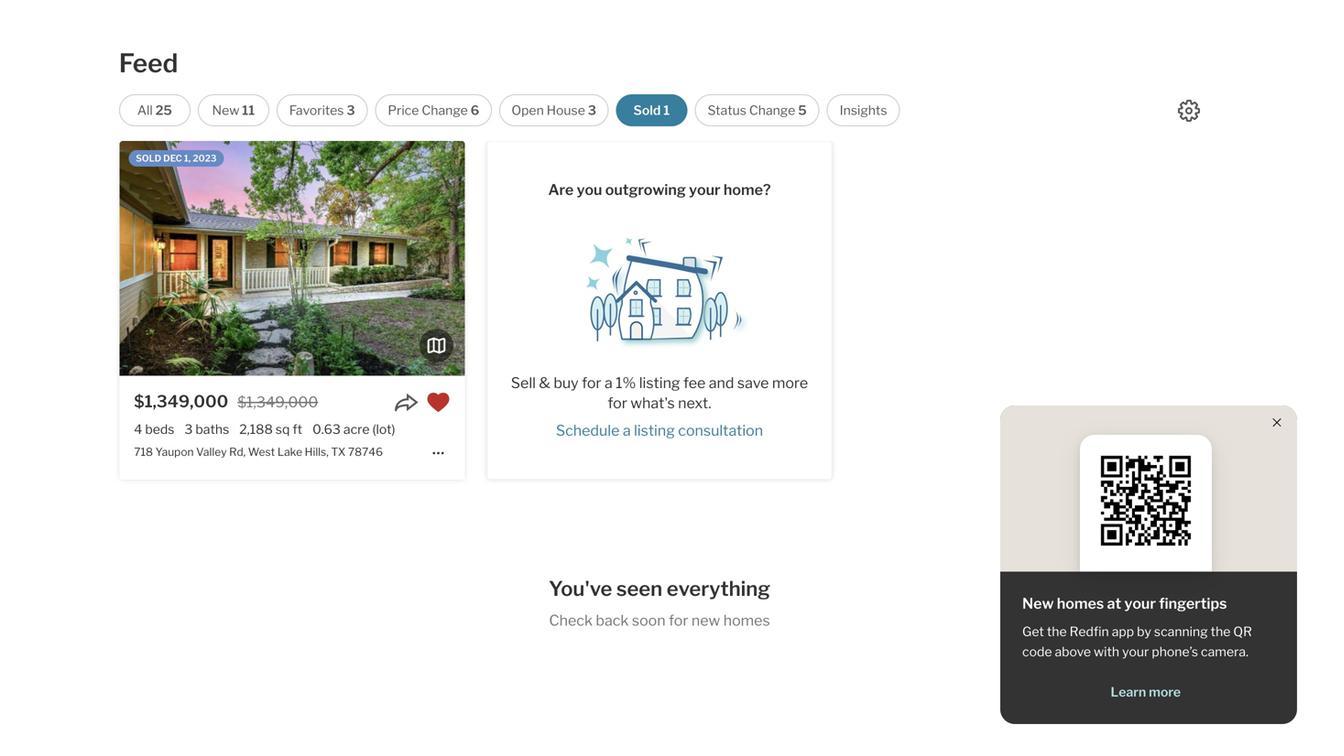 Task type: vqa. For each thing, say whether or not it's contained in the screenshot.
a
yes



Task type: locate. For each thing, give the bounding box(es) containing it.
consultation
[[679, 422, 764, 440]]

all
[[137, 103, 153, 118]]

3 left baths
[[185, 422, 193, 438]]

ft
[[293, 422, 303, 438]]

new homes at your fingertips
[[1023, 595, 1228, 613]]

check
[[549, 612, 593, 630]]

open
[[512, 103, 544, 118]]

0 vertical spatial new
[[212, 103, 240, 118]]

save
[[738, 374, 769, 392]]

new 11
[[212, 103, 255, 118]]

option group containing all
[[119, 94, 900, 126]]

$1,349,000 inside $1,349,000 $1,349,000
[[238, 394, 318, 412]]

dec
[[163, 153, 182, 164]]

2 vertical spatial your
[[1123, 645, 1150, 660]]

for left "new"
[[669, 612, 689, 630]]

your right at
[[1125, 595, 1157, 613]]

homes right "new"
[[724, 612, 770, 630]]

a left 1%
[[605, 374, 613, 392]]

0 vertical spatial more
[[772, 374, 809, 392]]

homes
[[1057, 595, 1105, 613], [724, 612, 770, 630]]

$1,349,000 up beds
[[134, 392, 228, 412]]

1%
[[616, 374, 636, 392]]

718
[[134, 446, 153, 459]]

0 horizontal spatial homes
[[724, 612, 770, 630]]

get the redfin app by scanning the qr code above with your phone's camera.
[[1023, 625, 1253, 660]]

1 horizontal spatial 3
[[347, 103, 355, 118]]

3 baths
[[185, 422, 229, 438]]

Status Change radio
[[695, 94, 820, 126]]

2,188
[[239, 422, 273, 438]]

with
[[1094, 645, 1120, 660]]

at
[[1108, 595, 1122, 613]]

1 vertical spatial your
[[1125, 595, 1157, 613]]

listing down the what's
[[634, 422, 675, 440]]

change
[[422, 103, 468, 118], [750, 103, 796, 118]]

1 vertical spatial for
[[608, 395, 628, 412]]

baths
[[196, 422, 229, 438]]

a
[[605, 374, 613, 392], [623, 422, 631, 440]]

new
[[692, 612, 721, 630]]

0 horizontal spatial a
[[605, 374, 613, 392]]

hills,
[[305, 446, 329, 459]]

5
[[798, 103, 807, 118]]

1 horizontal spatial a
[[623, 422, 631, 440]]

scanning
[[1155, 625, 1209, 640]]

change inside radio
[[422, 103, 468, 118]]

above
[[1055, 645, 1092, 660]]

more right save
[[772, 374, 809, 392]]

more right learn at the right
[[1149, 685, 1181, 701]]

the right get
[[1047, 625, 1067, 640]]

3 inside favorites radio
[[347, 103, 355, 118]]

2,188 sq ft
[[239, 422, 303, 438]]

1 vertical spatial more
[[1149, 685, 1181, 701]]

new up get
[[1023, 595, 1054, 613]]

for
[[582, 374, 602, 392], [608, 395, 628, 412], [669, 612, 689, 630]]

change left the 6
[[422, 103, 468, 118]]

the up the camera.
[[1211, 625, 1231, 640]]

are
[[549, 181, 574, 199]]

$1,349,000 up sq
[[238, 394, 318, 412]]

3 right the favorites
[[347, 103, 355, 118]]

for down 1%
[[608, 395, 628, 412]]

sold dec 1, 2023
[[136, 153, 217, 164]]

Insights radio
[[827, 94, 900, 126]]

0 horizontal spatial for
[[582, 374, 602, 392]]

$1,349,000
[[134, 392, 228, 412], [238, 394, 318, 412]]

Sold radio
[[616, 94, 688, 126]]

25
[[155, 103, 172, 118]]

beds
[[145, 422, 175, 438]]

sold 1
[[634, 103, 670, 118]]

2023
[[193, 153, 217, 164]]

0 horizontal spatial 3
[[185, 422, 193, 438]]

1,
[[184, 153, 191, 164]]

favorite button checkbox
[[427, 391, 451, 415]]

0 vertical spatial a
[[605, 374, 613, 392]]

a down the what's
[[623, 422, 631, 440]]

2 horizontal spatial for
[[669, 612, 689, 630]]

for right buy in the bottom of the page
[[582, 374, 602, 392]]

3 right 'house'
[[588, 103, 597, 118]]

2 vertical spatial for
[[669, 612, 689, 630]]

new inside option
[[212, 103, 240, 118]]

new for new homes at your fingertips
[[1023, 595, 1054, 613]]

fingertips
[[1160, 595, 1228, 613]]

homes up redfin
[[1057, 595, 1105, 613]]

0 vertical spatial for
[[582, 374, 602, 392]]

change for 5
[[750, 103, 796, 118]]

change inside option
[[750, 103, 796, 118]]

favorites
[[289, 103, 344, 118]]

1 horizontal spatial the
[[1211, 625, 1231, 640]]

your for home?
[[689, 181, 721, 199]]

what's
[[631, 395, 675, 412]]

$1,349,000 $1,349,000
[[134, 392, 318, 412]]

78746
[[348, 446, 383, 459]]

new for new 11
[[212, 103, 240, 118]]

1 horizontal spatial $1,349,000
[[238, 394, 318, 412]]

schedule a listing consultation
[[556, 422, 764, 440]]

0 horizontal spatial the
[[1047, 625, 1067, 640]]

0 horizontal spatial change
[[422, 103, 468, 118]]

your left the home?
[[689, 181, 721, 199]]

1 vertical spatial new
[[1023, 595, 1054, 613]]

0 vertical spatial listing
[[639, 374, 681, 392]]

back
[[596, 612, 629, 630]]

4 beds
[[134, 422, 175, 438]]

0.63 acre (lot)
[[313, 422, 396, 438]]

tx
[[331, 446, 346, 459]]

your for fingertips
[[1125, 595, 1157, 613]]

your inside get the redfin app by scanning the qr code above with your phone's camera.
[[1123, 645, 1150, 660]]

phone's
[[1152, 645, 1199, 660]]

3 inside open house option
[[588, 103, 597, 118]]

check back soon for new homes
[[549, 612, 770, 630]]

option group
[[119, 94, 900, 126]]

more
[[772, 374, 809, 392], [1149, 685, 1181, 701]]

listing up the what's
[[639, 374, 681, 392]]

listing
[[639, 374, 681, 392], [634, 422, 675, 440]]

your down 'by'
[[1123, 645, 1150, 660]]

1 horizontal spatial more
[[1149, 685, 1181, 701]]

0 vertical spatial your
[[689, 181, 721, 199]]

718 yaupon valley rd, west lake hills, tx 78746
[[134, 446, 383, 459]]

0 horizontal spatial new
[[212, 103, 240, 118]]

code
[[1023, 645, 1053, 660]]

Price Change radio
[[375, 94, 492, 126]]

0 horizontal spatial $1,349,000
[[134, 392, 228, 412]]

west
[[248, 446, 275, 459]]

1 horizontal spatial change
[[750, 103, 796, 118]]

new left '11'
[[212, 103, 240, 118]]

listing inside sell & buy for a 1% listing fee and save more for what's next.
[[639, 374, 681, 392]]

1 change from the left
[[422, 103, 468, 118]]

0 horizontal spatial more
[[772, 374, 809, 392]]

3
[[347, 103, 355, 118], [588, 103, 597, 118], [185, 422, 193, 438]]

1 horizontal spatial new
[[1023, 595, 1054, 613]]

2 horizontal spatial 3
[[588, 103, 597, 118]]

the
[[1047, 625, 1067, 640], [1211, 625, 1231, 640]]

0.63
[[313, 422, 341, 438]]

change left 5
[[750, 103, 796, 118]]

your
[[689, 181, 721, 199], [1125, 595, 1157, 613], [1123, 645, 1150, 660]]

2 change from the left
[[750, 103, 796, 118]]

sq
[[276, 422, 290, 438]]

1
[[664, 103, 670, 118]]

qr
[[1234, 625, 1253, 640]]

everything
[[667, 577, 771, 602]]

valley
[[196, 446, 227, 459]]

status
[[708, 103, 747, 118]]

an image of a house image
[[568, 224, 752, 349]]

1 vertical spatial a
[[623, 422, 631, 440]]



Task type: describe. For each thing, give the bounding box(es) containing it.
sold
[[136, 153, 162, 164]]

get
[[1023, 625, 1045, 640]]

feed
[[119, 48, 178, 79]]

sold
[[634, 103, 661, 118]]

learn more
[[1111, 685, 1181, 701]]

status change 5
[[708, 103, 807, 118]]

1 vertical spatial listing
[[634, 422, 675, 440]]

a inside sell & buy for a 1% listing fee and save more for what's next.
[[605, 374, 613, 392]]

lake
[[278, 446, 303, 459]]

home?
[[724, 181, 771, 199]]

and
[[709, 374, 735, 392]]

seen
[[617, 577, 663, 602]]

Favorites radio
[[277, 94, 368, 126]]

price change 6
[[388, 103, 480, 118]]

by
[[1137, 625, 1152, 640]]

&
[[539, 374, 551, 392]]

acre
[[344, 422, 370, 438]]

open house 3
[[512, 103, 597, 118]]

change for 6
[[422, 103, 468, 118]]

you
[[577, 181, 603, 199]]

outgrowing
[[606, 181, 686, 199]]

4
[[134, 422, 142, 438]]

schedule
[[556, 422, 620, 440]]

you've
[[549, 577, 613, 602]]

rd,
[[229, 446, 246, 459]]

for for soon
[[669, 612, 689, 630]]

6
[[471, 103, 480, 118]]

redfin
[[1070, 625, 1110, 640]]

1 the from the left
[[1047, 625, 1067, 640]]

you've seen everything
[[549, 577, 771, 602]]

New radio
[[198, 94, 269, 126]]

are you outgrowing your home?
[[549, 181, 771, 199]]

learn more link
[[1023, 684, 1270, 702]]

app install qr code image
[[1095, 450, 1198, 553]]

learn
[[1111, 685, 1147, 701]]

insights
[[840, 103, 888, 118]]

yaupon
[[155, 446, 194, 459]]

soon
[[632, 612, 666, 630]]

2 the from the left
[[1211, 625, 1231, 640]]

fee
[[684, 374, 706, 392]]

All radio
[[119, 94, 190, 126]]

sell & buy for a 1% listing fee and save more for what's next.
[[511, 374, 809, 412]]

app
[[1112, 625, 1135, 640]]

price
[[388, 103, 419, 118]]

1 horizontal spatial for
[[608, 395, 628, 412]]

11
[[242, 103, 255, 118]]

photo of 718 yaupon valley rd, west lake hills, tx 78746 image
[[119, 141, 465, 376]]

buy
[[554, 374, 579, 392]]

favorites 3
[[289, 103, 355, 118]]

favorite button image
[[427, 391, 451, 415]]

next.
[[678, 395, 712, 412]]

(lot)
[[373, 422, 396, 438]]

house
[[547, 103, 586, 118]]

for for buy
[[582, 374, 602, 392]]

Open House radio
[[500, 94, 609, 126]]

camera.
[[1202, 645, 1249, 660]]

all 25
[[137, 103, 172, 118]]

1 horizontal spatial homes
[[1057, 595, 1105, 613]]

more inside sell & buy for a 1% listing fee and save more for what's next.
[[772, 374, 809, 392]]

sell
[[511, 374, 536, 392]]



